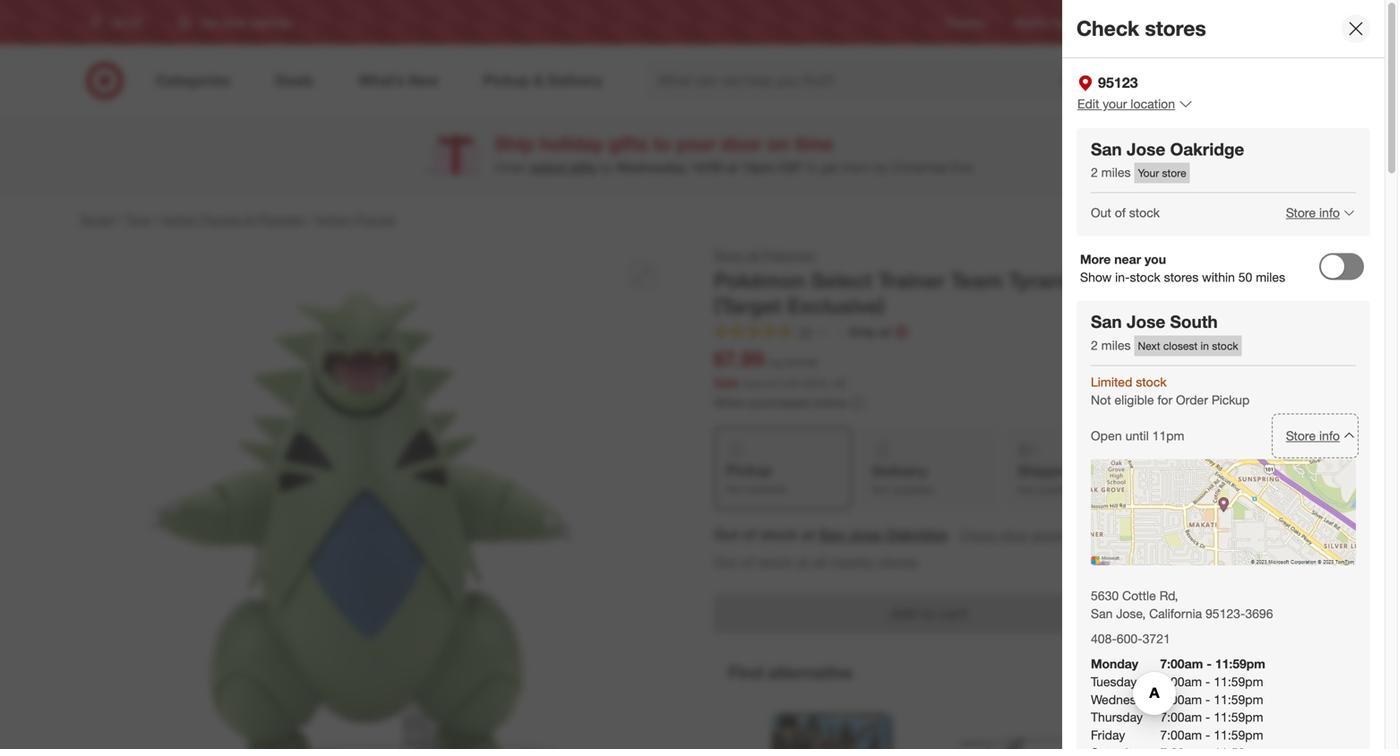 Task type: describe. For each thing, give the bounding box(es) containing it.
2 store from the top
[[1287, 428, 1316, 443]]

11pm
[[1153, 428, 1185, 443]]

1 figures from the left
[[201, 211, 242, 227]]

ship holiday gifts to your door on time order select gifts by wednesday, 12/20 at 12pm cst to get them by christmas eve.
[[495, 132, 976, 175]]

online
[[813, 395, 847, 410]]

11:59pm for friday
[[1214, 727, 1264, 743]]

of for out of stock at san jose oakridge
[[743, 526, 756, 543]]

3 / from the left
[[308, 211, 312, 227]]

eve.
[[952, 160, 976, 175]]

stores inside button
[[1033, 527, 1067, 543]]

shop
[[714, 247, 744, 263]]

3696
[[1246, 606, 1274, 621]]

shipping not available
[[1018, 463, 1080, 497]]

7:00am for monday
[[1161, 656, 1204, 671]]

2 figures from the left
[[355, 211, 396, 227]]

target for target circle
[[1166, 16, 1195, 29]]

when
[[714, 395, 747, 410]]

0 horizontal spatial gifts
[[570, 160, 596, 175]]

$7.99
[[714, 346, 764, 371]]

2 info from the top
[[1320, 428, 1341, 443]]

2 for san jose oakridge
[[1091, 165, 1098, 180]]

cart
[[940, 605, 968, 622]]

add to cart
[[891, 605, 968, 622]]

at down out of stock at san jose oakridge
[[797, 554, 809, 571]]

5630 cottle rd, san jose, california 95123-3696
[[1091, 588, 1274, 621]]

50
[[1239, 269, 1253, 285]]

- for monday
[[1207, 656, 1212, 671]]

edit
[[1078, 96, 1100, 111]]

408-
[[1091, 631, 1117, 646]]

san up the out of stock at all nearby stores
[[819, 526, 845, 543]]

time
[[795, 132, 834, 155]]

shipping
[[1018, 463, 1078, 480]]

for
[[1158, 392, 1173, 408]]

pickup inside limited stock not eligible for order pickup
[[1212, 392, 1250, 408]]

alternative
[[768, 662, 853, 683]]

(
[[804, 377, 806, 390]]

jurassic world legacy mamenchisaurus figure (target exclusive) image
[[772, 712, 918, 749]]

san jose oakridge 2 miles your store
[[1091, 139, 1245, 180]]

circle
[[1198, 16, 1226, 29]]

ship
[[495, 132, 534, 155]]

2 store info from the top
[[1287, 428, 1341, 443]]

sale
[[714, 375, 740, 391]]

12pm
[[742, 160, 775, 175]]

open until 11pm
[[1091, 428, 1185, 443]]

7:00am for tuesday
[[1161, 674, 1203, 689]]

monday
[[1091, 656, 1139, 671]]

limited stock not eligible for order pickup
[[1091, 374, 1250, 408]]

wednesday
[[1091, 692, 1157, 707]]

jurassic world: dominion release 'n rampage soyona & atrociraptor pack (target exclusive) image
[[1137, 712, 1284, 749]]

check stores dialog
[[1063, 0, 1399, 749]]

your
[[1138, 166, 1160, 180]]

stock down out of stock at san jose oakridge
[[758, 554, 793, 571]]

san jose oakridge button
[[819, 524, 949, 545]]

1 / from the left
[[118, 211, 122, 227]]

find
[[729, 662, 763, 683]]

all inside shop all pokemon pokémon select trainer team tyranitar 6" action figure (target exclusive)
[[747, 247, 760, 263]]

thursday
[[1091, 709, 1143, 725]]

What can we help you find? suggestions appear below search field
[[647, 61, 1093, 100]]

33
[[798, 324, 812, 340]]

friday
[[1091, 727, 1126, 743]]

them
[[843, 160, 871, 175]]

11:59pm for monday
[[1216, 656, 1266, 671]]

figure
[[1196, 268, 1258, 293]]

1 store from the top
[[1287, 205, 1316, 221]]

(target
[[714, 294, 782, 319]]

stock inside more near you show in-stock stores within 50 miles
[[1130, 269, 1161, 285]]

san inside the 5630 cottle rd, san jose, california 95123-3696
[[1091, 606, 1113, 621]]

trainer
[[878, 268, 946, 293]]

next
[[1138, 339, 1161, 352]]

- for thursday
[[1206, 709, 1211, 725]]

- for friday
[[1206, 727, 1211, 743]]

%
[[818, 377, 829, 390]]

action for pokémon
[[1127, 268, 1190, 293]]

action figures link
[[316, 211, 396, 227]]

$
[[768, 377, 774, 390]]

2 store info button from the top
[[1275, 416, 1357, 455]]

more
[[1081, 251, 1111, 267]]

california
[[1150, 606, 1203, 621]]

60
[[806, 377, 818, 390]]

san inside san jose south 2 miles next closest in stock
[[1091, 311, 1122, 332]]

san jose south 2 miles next closest in stock
[[1091, 311, 1239, 353]]

reg
[[767, 356, 783, 369]]

delivery
[[872, 463, 928, 480]]

1 info from the top
[[1320, 205, 1341, 221]]

fisher-price imaginext jurassic world raptor recon - target exclusive image
[[954, 712, 1101, 749]]

5630 cottle rd, san jose, california 95123-3696 map image
[[1091, 459, 1357, 565]]

when purchased online
[[714, 395, 847, 410]]

add
[[891, 605, 918, 622]]

weekly
[[1015, 16, 1049, 29]]

7:00am for thursday
[[1161, 709, 1203, 725]]

add to cart button
[[714, 594, 1144, 634]]

2 for san jose south
[[1091, 337, 1098, 353]]

pickup not available
[[726, 462, 788, 496]]

in
[[1201, 339, 1210, 352]]

find alternative
[[729, 662, 853, 683]]

not for delivery
[[872, 483, 890, 497]]

target link
[[80, 211, 114, 227]]

2 vertical spatial jose
[[849, 526, 882, 543]]

pokémon
[[714, 268, 806, 293]]

7:00am - 11:59pm for thursday
[[1161, 709, 1264, 725]]

0 horizontal spatial oakridge
[[886, 526, 949, 543]]

out for out of stock
[[1091, 205, 1112, 221]]

redcard link
[[1094, 15, 1137, 30]]

miles for san jose oakridge
[[1102, 165, 1131, 180]]

1 by from the left
[[600, 160, 613, 175]]

out for out of stock at san jose oakridge
[[714, 526, 739, 543]]

action figures & playsets link
[[162, 211, 304, 227]]

3721
[[1143, 631, 1171, 646]]

target circle link
[[1166, 15, 1226, 30]]

check other stores
[[960, 527, 1067, 543]]

5630
[[1091, 588, 1119, 603]]

until
[[1126, 428, 1149, 443]]

team
[[951, 268, 1003, 293]]

available for shipping
[[1039, 483, 1080, 497]]

nearby
[[831, 554, 875, 571]]



Task type: locate. For each thing, give the bounding box(es) containing it.
all right shop
[[747, 247, 760, 263]]

0 vertical spatial info
[[1320, 205, 1341, 221]]

600-
[[1117, 631, 1143, 646]]

0 horizontal spatial available
[[746, 482, 788, 496]]

target left the 'toys'
[[80, 211, 114, 227]]

jose inside san jose oakridge 2 miles your store
[[1127, 139, 1166, 159]]

1 horizontal spatial figures
[[355, 211, 396, 227]]

of inside check stores dialog
[[1115, 205, 1126, 221]]

11:59pm for tuesday
[[1214, 674, 1264, 689]]

miles right 50
[[1257, 269, 1286, 285]]

/
[[118, 211, 122, 227], [154, 211, 158, 227], [308, 211, 312, 227]]

7:00am for friday
[[1161, 727, 1203, 743]]

available up out of stock at san jose oakridge
[[746, 482, 788, 496]]

/ left toys link
[[118, 211, 122, 227]]

of for out of stock at all nearby stores
[[742, 554, 754, 571]]

weekly ad link
[[1015, 15, 1066, 30]]

within
[[1203, 269, 1236, 285]]

jose up your
[[1127, 139, 1166, 159]]

out of stock at san jose oakridge
[[714, 526, 949, 543]]

stores inside more near you show in-stock stores within 50 miles
[[1165, 269, 1199, 285]]

0 horizontal spatial action
[[162, 211, 198, 227]]

save
[[743, 377, 765, 390]]

5 7:00am from the top
[[1161, 727, 1203, 743]]

check inside button
[[960, 527, 996, 543]]

holiday
[[540, 132, 604, 155]]

1 7:00am - 11:59pm from the top
[[1161, 656, 1266, 671]]

stores down you
[[1165, 269, 1199, 285]]

search button
[[1081, 61, 1124, 104]]

1 vertical spatial check
[[960, 527, 996, 543]]

not inside delivery not available
[[872, 483, 890, 497]]

miles left next
[[1102, 337, 1131, 353]]

3 7:00am from the top
[[1161, 692, 1203, 707]]

0 vertical spatial order
[[495, 160, 527, 175]]

2 horizontal spatial to
[[922, 605, 936, 622]]

near
[[1115, 251, 1142, 267]]

not
[[1091, 392, 1112, 408], [726, 482, 743, 496], [872, 483, 890, 497], [1018, 483, 1036, 497]]

ad
[[1052, 16, 1066, 29]]

stock up the out of stock at all nearby stores
[[760, 526, 798, 543]]

0 vertical spatial store info button
[[1275, 193, 1357, 233]]

available for pickup
[[746, 482, 788, 496]]

redcard
[[1094, 16, 1137, 29]]

0 horizontal spatial figures
[[201, 211, 242, 227]]

to
[[653, 132, 671, 155], [807, 160, 818, 175], [922, 605, 936, 622]]

0 horizontal spatial to
[[653, 132, 671, 155]]

1 vertical spatial out
[[714, 526, 739, 543]]

more near you show in-stock stores within 50 miles
[[1081, 251, 1286, 285]]

1 horizontal spatial target
[[1166, 16, 1195, 29]]

san
[[1091, 139, 1122, 159], [1091, 311, 1122, 332], [819, 526, 845, 543], [1091, 606, 1113, 621]]

your up 12/20 at top
[[676, 132, 716, 155]]

at right only
[[880, 324, 891, 340]]

available inside delivery not available
[[893, 483, 934, 497]]

at up the out of stock at all nearby stores
[[802, 526, 815, 543]]

33 link
[[714, 323, 830, 344]]

1 vertical spatial store info button
[[1275, 416, 1357, 455]]

2 7:00am - 11:59pm from the top
[[1161, 674, 1264, 689]]

1 horizontal spatial order
[[1177, 392, 1209, 408]]

not down limited on the right
[[1091, 392, 1112, 408]]

target inside target circle link
[[1166, 16, 1195, 29]]

0 vertical spatial of
[[1115, 205, 1126, 221]]

4 7:00am - 11:59pm from the top
[[1161, 727, 1264, 743]]

1 vertical spatial miles
[[1257, 269, 1286, 285]]

available inside shipping not available
[[1039, 483, 1080, 497]]

0 vertical spatial miles
[[1102, 165, 1131, 180]]

1 vertical spatial gifts
[[570, 160, 596, 175]]

to inside "button"
[[922, 605, 936, 622]]

order right for
[[1177, 392, 1209, 408]]

available
[[746, 482, 788, 496], [893, 483, 934, 497], [1039, 483, 1080, 497]]

stock right in in the right top of the page
[[1213, 339, 1239, 352]]

1 7:00am from the top
[[1161, 656, 1204, 671]]

1 horizontal spatial to
[[807, 160, 818, 175]]

1 store info button from the top
[[1275, 193, 1357, 233]]

0 vertical spatial out
[[1091, 205, 1112, 221]]

check for check other stores
[[960, 527, 996, 543]]

1 vertical spatial oakridge
[[886, 526, 949, 543]]

2 horizontal spatial /
[[308, 211, 312, 227]]

1 vertical spatial store
[[1287, 428, 1316, 443]]

1 vertical spatial order
[[1177, 392, 1209, 408]]

to right "add"
[[922, 605, 936, 622]]

gifts up wednesday,
[[609, 132, 648, 155]]

7:00am - 11:59pm for tuesday
[[1161, 674, 1264, 689]]

south
[[1171, 311, 1218, 332]]

only
[[849, 324, 876, 340]]

registry
[[946, 16, 986, 29]]

check for check stores
[[1077, 16, 1140, 41]]

available down shipping
[[1039, 483, 1080, 497]]

1 vertical spatial of
[[743, 526, 756, 543]]

1 vertical spatial pickup
[[726, 462, 772, 479]]

95123
[[1099, 74, 1138, 91]]

check inside dialog
[[1077, 16, 1140, 41]]

2 horizontal spatial action
[[1127, 268, 1190, 293]]

order down the ship
[[495, 160, 527, 175]]

order inside limited stock not eligible for order pickup
[[1177, 392, 1209, 408]]

stock inside limited stock not eligible for order pickup
[[1136, 374, 1167, 390]]

action right the 'toys'
[[162, 211, 198, 227]]

pickup down when
[[726, 462, 772, 479]]

toys link
[[125, 211, 150, 227]]

1 vertical spatial to
[[807, 160, 818, 175]]

11:59pm for thursday
[[1214, 709, 1264, 725]]

store
[[1163, 166, 1187, 180]]

0 vertical spatial jose
[[1127, 139, 1166, 159]]

0 horizontal spatial all
[[747, 247, 760, 263]]

to left get
[[807, 160, 818, 175]]

select
[[531, 160, 566, 175]]

0 horizontal spatial pickup
[[726, 462, 772, 479]]

0 horizontal spatial target
[[80, 211, 114, 227]]

shop all pokemon pokémon select trainer team tyranitar 6" action figure (target exclusive)
[[714, 247, 1258, 319]]

tyranitar
[[1009, 268, 1095, 293]]

san down "edit"
[[1091, 139, 1122, 159]]

miles left your
[[1102, 165, 1131, 180]]

stock down your
[[1130, 205, 1160, 221]]

not down when
[[726, 482, 743, 496]]

1 horizontal spatial your
[[1103, 96, 1128, 111]]

0 vertical spatial check
[[1077, 16, 1140, 41]]

1 vertical spatial store info
[[1287, 428, 1341, 443]]

0 horizontal spatial check
[[960, 527, 996, 543]]

1 horizontal spatial by
[[875, 160, 888, 175]]

408-600-3721
[[1091, 631, 1171, 646]]

)
[[844, 377, 847, 390]]

0 horizontal spatial order
[[495, 160, 527, 175]]

target left circle at top
[[1166, 16, 1195, 29]]

show
[[1081, 269, 1112, 285]]

cottle
[[1123, 588, 1157, 603]]

1 vertical spatial 2
[[1091, 337, 1098, 353]]

3 7:00am - 11:59pm from the top
[[1161, 709, 1264, 725]]

/ right toys link
[[154, 211, 158, 227]]

1 horizontal spatial pickup
[[1212, 392, 1250, 408]]

wednesday,
[[617, 160, 687, 175]]

jose inside san jose south 2 miles next closest in stock
[[1127, 311, 1166, 332]]

check left other
[[960, 527, 996, 543]]

not for shipping
[[1018, 483, 1036, 497]]

0 vertical spatial your
[[1103, 96, 1128, 111]]

your down "95123" on the right top of the page
[[1103, 96, 1128, 111]]

1 horizontal spatial oakridge
[[1171, 139, 1245, 159]]

2 up out of stock
[[1091, 165, 1098, 180]]

pickup
[[1212, 392, 1250, 408], [726, 462, 772, 479]]

registry link
[[946, 15, 986, 30]]

1 vertical spatial info
[[1320, 428, 1341, 443]]

limited
[[1091, 374, 1133, 390]]

by down holiday
[[600, 160, 613, 175]]

1 vertical spatial jose
[[1127, 311, 1166, 332]]

christmas
[[892, 160, 949, 175]]

target
[[1166, 16, 1195, 29], [80, 211, 114, 227]]

you
[[1145, 251, 1167, 267]]

not inside pickup not available
[[726, 482, 743, 496]]

0 vertical spatial all
[[747, 247, 760, 263]]

1 horizontal spatial available
[[893, 483, 934, 497]]

stock inside san jose south 2 miles next closest in stock
[[1213, 339, 1239, 352]]

1 horizontal spatial /
[[154, 211, 158, 227]]

2 vertical spatial miles
[[1102, 337, 1131, 353]]

0 vertical spatial 2
[[1091, 165, 1098, 180]]

miles inside san jose oakridge 2 miles your store
[[1102, 165, 1131, 180]]

jose
[[1127, 139, 1166, 159], [1127, 311, 1166, 332], [849, 526, 882, 543]]

- for tuesday
[[1206, 674, 1211, 689]]

2 inside san jose south 2 miles next closest in stock
[[1091, 337, 1098, 353]]

by right the them
[[875, 160, 888, 175]]

playsets
[[257, 211, 304, 227]]

target for target / toys / action figures & playsets / action figures
[[80, 211, 114, 227]]

exclusive)
[[788, 294, 885, 319]]

get
[[821, 160, 839, 175]]

action right playsets
[[316, 211, 351, 227]]

order inside ship holiday gifts to your door on time order select gifts by wednesday, 12/20 at 12pm cst to get them by christmas eve.
[[495, 160, 527, 175]]

4 7:00am from the top
[[1161, 709, 1203, 725]]

location
[[1131, 96, 1176, 111]]

out of stock at all nearby stores
[[714, 554, 919, 571]]

all
[[747, 247, 760, 263], [813, 554, 827, 571]]

gifts
[[609, 132, 648, 155], [570, 160, 596, 175]]

check
[[1077, 16, 1140, 41], [960, 527, 996, 543]]

only at
[[849, 324, 891, 340]]

95123-
[[1206, 606, 1246, 621]]

to up wednesday,
[[653, 132, 671, 155]]

miles inside more near you show in-stock stores within 50 miles
[[1257, 269, 1286, 285]]

not inside limited stock not eligible for order pickup
[[1091, 392, 1112, 408]]

jose up nearby
[[849, 526, 882, 543]]

jose,
[[1117, 606, 1146, 621]]

1 2 from the top
[[1091, 165, 1098, 180]]

pickup inside pickup not available
[[726, 462, 772, 479]]

0 horizontal spatial your
[[676, 132, 716, 155]]

door
[[721, 132, 762, 155]]

action inside shop all pokemon pokémon select trainer team tyranitar 6" action figure (target exclusive)
[[1127, 268, 1190, 293]]

7:00am - 11:59pm
[[1161, 656, 1266, 671], [1161, 674, 1264, 689], [1161, 709, 1264, 725], [1161, 727, 1264, 743]]

0 vertical spatial pickup
[[1212, 392, 1250, 408]]

out
[[1091, 205, 1112, 221], [714, 526, 739, 543], [714, 554, 738, 571]]

2 inside san jose oakridge 2 miles your store
[[1091, 165, 1098, 180]]

oakridge inside san jose oakridge 2 miles your store
[[1171, 139, 1245, 159]]

pok&#233;mon select trainer team tyranitar 6&#34; action figure (target exclusive), 1 of 20 image
[[80, 246, 671, 749]]

2 vertical spatial out
[[714, 554, 738, 571]]

1 vertical spatial all
[[813, 554, 827, 571]]

7:00am - 11:59pm for friday
[[1161, 727, 1264, 743]]

rd,
[[1160, 588, 1179, 603]]

pokemon
[[763, 247, 816, 263]]

1 store info from the top
[[1287, 205, 1341, 221]]

2 / from the left
[[154, 211, 158, 227]]

not inside shipping not available
[[1018, 483, 1036, 497]]

not down shipping
[[1018, 483, 1036, 497]]

edit your location
[[1078, 96, 1176, 111]]

2 vertical spatial of
[[742, 554, 754, 571]]

2 horizontal spatial available
[[1039, 483, 1080, 497]]

0 vertical spatial store info
[[1287, 205, 1341, 221]]

check other stores button
[[959, 525, 1068, 545]]

not for pickup
[[726, 482, 743, 496]]

all down out of stock at san jose oakridge
[[813, 554, 827, 571]]

jose for oakridge
[[1127, 139, 1166, 159]]

6"
[[1101, 268, 1122, 293]]

2 by from the left
[[875, 160, 888, 175]]

target / toys / action figures & playsets / action figures
[[80, 211, 396, 227]]

0 vertical spatial oakridge
[[1171, 139, 1245, 159]]

out inside check stores dialog
[[1091, 205, 1112, 221]]

action for /
[[316, 211, 351, 227]]

oakridge up store
[[1171, 139, 1245, 159]]

available for delivery
[[893, 483, 934, 497]]

stock down you
[[1130, 269, 1161, 285]]

0 vertical spatial target
[[1166, 16, 1195, 29]]

in-
[[1116, 269, 1130, 285]]

stores right other
[[1033, 527, 1067, 543]]

-
[[1207, 656, 1212, 671], [1206, 674, 1211, 689], [1206, 692, 1211, 707], [1206, 709, 1211, 725], [1206, 727, 1211, 743]]

your inside button
[[1103, 96, 1128, 111]]

pickup right for
[[1212, 392, 1250, 408]]

jose for south
[[1127, 311, 1166, 332]]

out for out of stock at all nearby stores
[[714, 554, 738, 571]]

miles for san jose south
[[1102, 337, 1131, 353]]

1 horizontal spatial gifts
[[609, 132, 648, 155]]

/ right playsets
[[308, 211, 312, 227]]

2 vertical spatial to
[[922, 605, 936, 622]]

1 horizontal spatial check
[[1077, 16, 1140, 41]]

toys
[[125, 211, 150, 227]]

2 7:00am from the top
[[1161, 674, 1203, 689]]

of for out of stock
[[1115, 205, 1126, 221]]

san down 5630
[[1091, 606, 1113, 621]]

stores right redcard link
[[1146, 16, 1207, 41]]

jose up next
[[1127, 311, 1166, 332]]

0 vertical spatial gifts
[[609, 132, 648, 155]]

edit your location button
[[1077, 94, 1194, 114]]

select
[[811, 268, 873, 293]]

search
[[1081, 74, 1124, 91]]

2 2 from the top
[[1091, 337, 1098, 353]]

stock
[[1130, 205, 1160, 221], [1130, 269, 1161, 285], [1213, 339, 1239, 352], [1136, 374, 1167, 390], [760, 526, 798, 543], [758, 554, 793, 571]]

miles inside san jose south 2 miles next closest in stock
[[1102, 337, 1131, 353]]

stock up for
[[1136, 374, 1167, 390]]

1 horizontal spatial all
[[813, 554, 827, 571]]

available inside pickup not available
[[746, 482, 788, 496]]

0 horizontal spatial by
[[600, 160, 613, 175]]

at inside ship holiday gifts to your door on time order select gifts by wednesday, 12/20 at 12pm cst to get them by christmas eve.
[[727, 160, 739, 175]]

available down delivery
[[893, 483, 934, 497]]

0 vertical spatial store
[[1287, 205, 1316, 221]]

0 horizontal spatial /
[[118, 211, 122, 227]]

your inside ship holiday gifts to your door on time order select gifts by wednesday, 12/20 at 12pm cst to get them by christmas eve.
[[676, 132, 716, 155]]

eligible
[[1115, 392, 1155, 408]]

2 up limited on the right
[[1091, 337, 1098, 353]]

check right ad
[[1077, 16, 1140, 41]]

1 horizontal spatial action
[[316, 211, 351, 227]]

1 vertical spatial your
[[676, 132, 716, 155]]

san inside san jose oakridge 2 miles your store
[[1091, 139, 1122, 159]]

1 vertical spatial target
[[80, 211, 114, 227]]

oakridge down delivery not available
[[886, 526, 949, 543]]

&
[[246, 211, 254, 227]]

gifts down holiday
[[570, 160, 596, 175]]

not down delivery
[[872, 483, 890, 497]]

stores down san jose oakridge button
[[879, 554, 919, 571]]

off
[[832, 377, 844, 390]]

at down door
[[727, 160, 739, 175]]

wednesday 7:00am - 11:59pm
[[1091, 692, 1264, 707]]

$19.99
[[786, 356, 818, 369]]

action down you
[[1127, 268, 1190, 293]]

0 vertical spatial to
[[653, 132, 671, 155]]

7:00am - 11:59pm for monday
[[1161, 656, 1266, 671]]

san down 6"
[[1091, 311, 1122, 332]]



Task type: vqa. For each thing, say whether or not it's contained in the screenshot.
snow-
no



